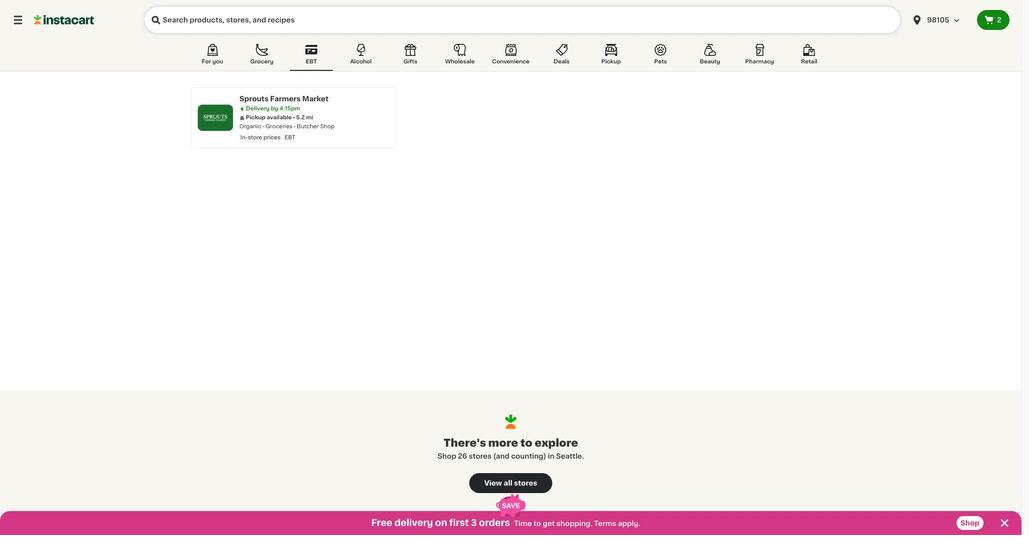 Task type: vqa. For each thing, say whether or not it's contained in the screenshot.
Pets
yes



Task type: describe. For each thing, give the bounding box(es) containing it.
pickup available
[[246, 115, 292, 120]]

to inside free delivery on first 3 orders time to get shopping. terms apply.
[[534, 521, 541, 528]]

all
[[504, 480, 512, 487]]

close image
[[999, 518, 1011, 530]]

groceries
[[266, 124, 293, 129]]

in-store prices ebt
[[240, 135, 295, 140]]

pharmacy
[[745, 59, 774, 64]]

98105
[[927, 16, 949, 23]]

pickup for pickup available
[[246, 115, 265, 120]]

pets
[[654, 59, 667, 64]]

alcohol
[[350, 59, 372, 64]]

counting)
[[511, 453, 546, 460]]

for
[[202, 59, 211, 64]]

by
[[271, 106, 278, 111]]

seattle.
[[556, 453, 584, 460]]

there's
[[444, 438, 486, 449]]

(and
[[493, 453, 510, 460]]

for you button
[[191, 42, 234, 71]]

delivery by 4:15pm
[[246, 106, 300, 111]]

convenience
[[492, 59, 530, 64]]

organic
[[239, 124, 261, 129]]

pickup for pickup
[[602, 59, 621, 64]]

save image
[[496, 495, 526, 518]]

beauty button
[[689, 42, 732, 71]]

store
[[248, 135, 262, 140]]

gifts button
[[389, 42, 432, 71]]

0 horizontal spatial ebt
[[285, 135, 295, 140]]

view all stores button
[[469, 474, 552, 494]]

stores inside the there's more to explore shop 26 stores (and counting) in seattle.
[[469, 453, 492, 460]]

Search field
[[144, 6, 901, 34]]

shop inside button
[[961, 520, 980, 527]]

view all stores
[[484, 480, 537, 487]]

5.2
[[296, 115, 305, 120]]

view
[[484, 480, 502, 487]]

ebt inside button
[[306, 59, 317, 64]]

terms
[[594, 521, 616, 528]]

pets button
[[639, 42, 682, 71]]

butcher
[[297, 124, 319, 129]]

0 horizontal spatial shop
[[320, 124, 335, 129]]

on
[[435, 519, 447, 528]]

instacart image
[[34, 14, 94, 26]]



Task type: locate. For each thing, give the bounding box(es) containing it.
98105 button
[[911, 6, 971, 34]]

explore
[[535, 438, 578, 449]]

0 horizontal spatial pickup
[[246, 115, 265, 120]]

view all stores link
[[469, 474, 552, 494]]

5.2 mi
[[296, 115, 313, 120]]

free
[[371, 519, 392, 528]]

2 button
[[977, 10, 1010, 30]]

shop button
[[957, 517, 984, 531]]

shop right butcher
[[320, 124, 335, 129]]

ebt down organic groceries butcher shop
[[285, 135, 295, 140]]

0 vertical spatial ebt
[[306, 59, 317, 64]]

there's more to explore shop 26 stores (and counting) in seattle.
[[438, 438, 584, 460]]

1 vertical spatial pickup
[[246, 115, 265, 120]]

apply.
[[618, 521, 640, 528]]

sprouts farmers market logo image
[[202, 105, 228, 131]]

pickup
[[602, 59, 621, 64], [246, 115, 265, 120]]

free delivery on first 3 orders time to get shopping. terms apply.
[[371, 519, 640, 528]]

grocery button
[[240, 42, 283, 71]]

sprouts
[[239, 95, 269, 102]]

gifts
[[404, 59, 418, 64]]

pickup left pets
[[602, 59, 621, 64]]

shopping.
[[557, 521, 593, 528]]

for you
[[202, 59, 223, 64]]

ebt up market
[[306, 59, 317, 64]]

1 vertical spatial to
[[534, 521, 541, 528]]

shop left the close icon at the right
[[961, 520, 980, 527]]

shop
[[320, 124, 335, 129], [438, 453, 456, 460], [961, 520, 980, 527]]

organic groceries butcher shop
[[239, 124, 335, 129]]

sprouts farmers market
[[239, 95, 329, 102]]

2 horizontal spatial shop
[[961, 520, 980, 527]]

to
[[521, 438, 532, 449], [534, 521, 541, 528]]

market
[[302, 95, 329, 102]]

retail button
[[788, 42, 831, 71]]

farmers
[[270, 95, 301, 102]]

0 vertical spatial stores
[[469, 453, 492, 460]]

1 vertical spatial ebt
[[285, 135, 295, 140]]

to up counting)
[[521, 438, 532, 449]]

98105 button
[[905, 6, 977, 34]]

prices
[[264, 135, 281, 140]]

deals button
[[540, 42, 583, 71]]

pickup inside button
[[602, 59, 621, 64]]

shop left 26
[[438, 453, 456, 460]]

ebt button
[[290, 42, 333, 71]]

1 vertical spatial stores
[[514, 480, 537, 487]]

first
[[449, 519, 469, 528]]

in
[[548, 453, 555, 460]]

available
[[267, 115, 292, 120]]

0 horizontal spatial to
[[521, 438, 532, 449]]

deals
[[554, 59, 570, 64]]

1 horizontal spatial shop
[[438, 453, 456, 460]]

grocery
[[250, 59, 274, 64]]

alcohol button
[[340, 42, 383, 71]]

0 vertical spatial pickup
[[602, 59, 621, 64]]

1 horizontal spatial stores
[[514, 480, 537, 487]]

stores inside button
[[514, 480, 537, 487]]

shop inside the there's more to explore shop 26 stores (and counting) in seattle.
[[438, 453, 456, 460]]

delivery
[[395, 519, 433, 528]]

stores right all
[[514, 480, 537, 487]]

26
[[458, 453, 467, 460]]

in-
[[240, 135, 248, 140]]

orders
[[479, 519, 510, 528]]

get
[[543, 521, 555, 528]]

1 vertical spatial shop
[[438, 453, 456, 460]]

stores right 26
[[469, 453, 492, 460]]

to left the get
[[534, 521, 541, 528]]

convenience button
[[488, 42, 534, 71]]

stores
[[469, 453, 492, 460], [514, 480, 537, 487]]

0 vertical spatial to
[[521, 438, 532, 449]]

pickup down delivery
[[246, 115, 265, 120]]

mi
[[306, 115, 313, 120]]

2
[[997, 16, 1002, 23]]

1 horizontal spatial pickup
[[602, 59, 621, 64]]

1 horizontal spatial to
[[534, 521, 541, 528]]

more
[[488, 438, 518, 449]]

time
[[514, 521, 532, 528]]

delivery
[[246, 106, 270, 111]]

2 vertical spatial shop
[[961, 520, 980, 527]]

pickup button
[[590, 42, 633, 71]]

beauty
[[700, 59, 720, 64]]

None search field
[[144, 6, 901, 34]]

you
[[212, 59, 223, 64]]

pharmacy button
[[738, 42, 781, 71]]

0 vertical spatial shop
[[320, 124, 335, 129]]

retail
[[801, 59, 817, 64]]

shop categories tab list
[[191, 42, 831, 71]]

to inside the there's more to explore shop 26 stores (and counting) in seattle.
[[521, 438, 532, 449]]

4:15pm
[[280, 106, 300, 111]]

ebt
[[306, 59, 317, 64], [285, 135, 295, 140]]

3
[[471, 519, 477, 528]]

wholesale
[[445, 59, 475, 64]]

1 horizontal spatial ebt
[[306, 59, 317, 64]]

0 horizontal spatial stores
[[469, 453, 492, 460]]

wholesale button
[[439, 42, 482, 71]]



